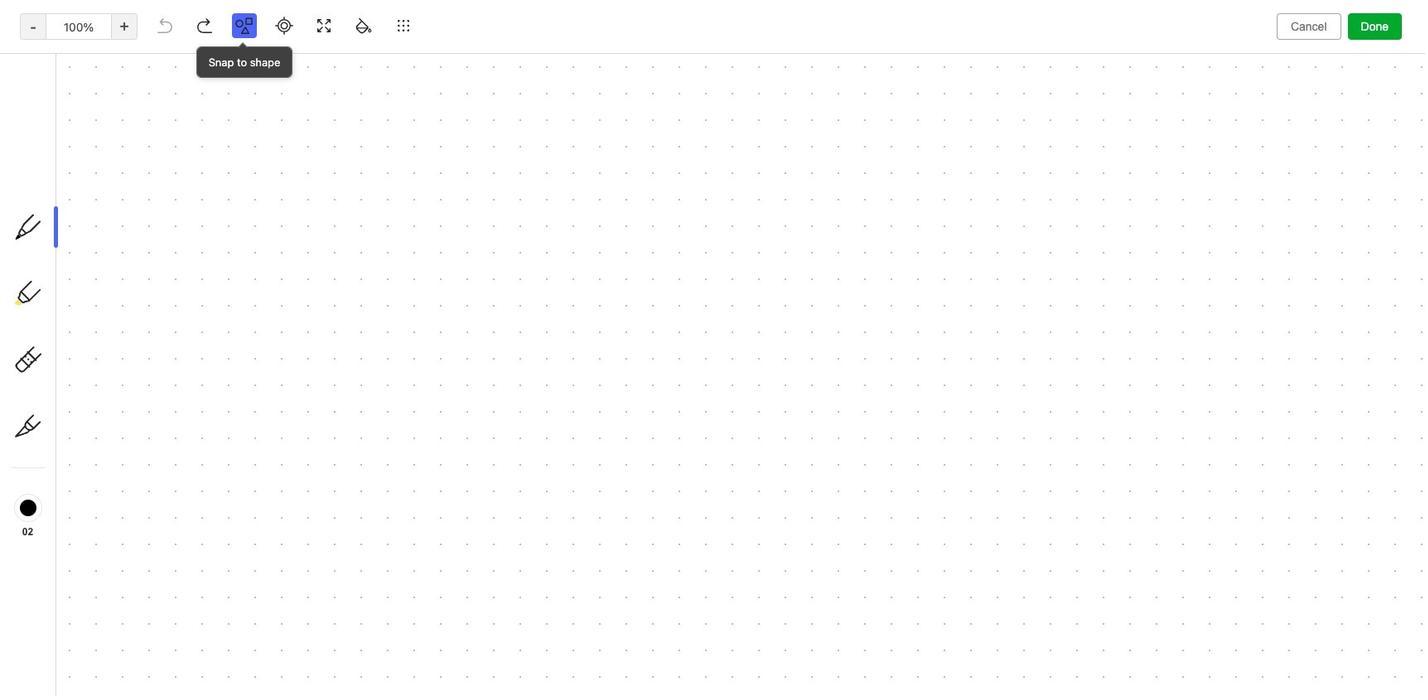 Task type: locate. For each thing, give the bounding box(es) containing it.
font size image
[[888, 58, 930, 80]]

note window element
[[0, 0, 1426, 696]]

alignment image
[[1207, 57, 1247, 80]]

Note Editor text field
[[0, 0, 1426, 696]]

None search field
[[46, 82, 185, 102]]

heading level image
[[762, 58, 805, 80]]

font color image
[[934, 57, 974, 80]]



Task type: describe. For each thing, give the bounding box(es) containing it.
insert image
[[523, 58, 596, 80]]

font family image
[[809, 58, 884, 80]]

Search text field
[[46, 85, 185, 100]]

more image
[[1304, 58, 1353, 80]]

highlight image
[[1053, 57, 1092, 80]]

add tag image
[[551, 664, 571, 684]]

none search field inside main element
[[46, 82, 185, 102]]

main element
[[0, 0, 216, 696]]

thumbnail image
[[410, 221, 483, 294]]



Task type: vqa. For each thing, say whether or not it's contained in the screenshot.
font size Image
yes



